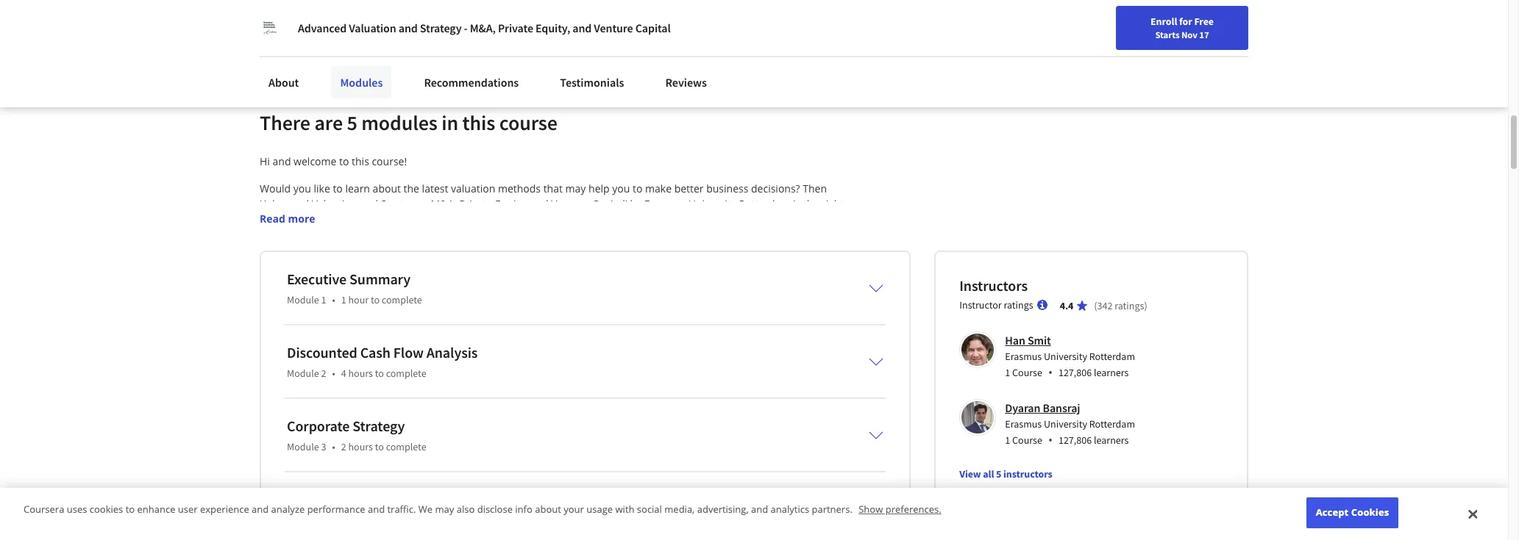 Task type: vqa. For each thing, say whether or not it's contained in the screenshot.


Task type: describe. For each thing, give the bounding box(es) containing it.
1 vertical spatial social
[[637, 504, 662, 517]]

( 342 ratings )
[[1094, 299, 1148, 312]]

coursera
[[24, 504, 64, 517]]

1 horizontal spatial tools
[[529, 228, 553, 242]]

0 vertical spatial from
[[651, 259, 674, 273]]

2 horizontal spatial may
[[769, 367, 789, 381]]

and up buyout? in the bottom of the page
[[654, 367, 673, 381]]

course for dyaran
[[1012, 434, 1043, 447]]

using
[[804, 305, 830, 319]]

course up those
[[466, 506, 499, 520]]

you right do
[[525, 382, 543, 396]]

your left - in the top left of the page
[[437, 18, 459, 33]]

in down read
[[260, 228, 269, 242]]

free
[[1194, 15, 1214, 28]]

interested
[[790, 212, 839, 226]]

of right way
[[407, 259, 417, 273]]

you left the incorporate
[[713, 398, 731, 412]]

testimonials link
[[551, 66, 633, 99]]

to up audience. at the left bottom of the page
[[422, 491, 431, 505]]

mature
[[756, 274, 792, 288]]

negative
[[323, 398, 364, 412]]

we down helpful
[[424, 228, 440, 242]]

1 horizontal spatial ratings
[[1115, 299, 1144, 312]]

the down where at the bottom left of the page
[[260, 305, 275, 319]]

apply
[[661, 228, 687, 242]]

to left make
[[633, 182, 643, 196]]

rotterdam for dyaran bansraj
[[1090, 418, 1135, 431]]

and left analyze
[[252, 504, 269, 517]]

thinking
[[478, 367, 519, 381]]

erasmus university rotterdam image
[[260, 18, 280, 38]]

0 vertical spatial strategies
[[645, 212, 692, 226]]

value up the incorporate
[[738, 382, 764, 396]]

rotterdam for han smit
[[1090, 350, 1135, 363]]

venture inside would you like to learn about the latest valuation methods that may help you to make better business decisions? then 'advanced valuation and strategy – m&a, private equity, and venture capital' by erasmus university rotterdam is the right course for you! this course is helpful for executives that need to value complete strategies and for all students interested in corporate finance and strategy. we present the latest tools and show you how to apply them! we will revolutionize your way of decision making, by extending static techniques from corporate finance with dynamic methods to quantify strategic thinking. traditionally, we assess the attractiveness of an investment as a mature business, where future cash flows mainly result from past decisions. but, in an ever-changing world, strategic decisions determine the firm's long-term success and market value. yet managers often have to consider these long-term implications using intuition and experience alone, with little guidance from structured, quantitative analysis. our treatment goes far beyond the use of standard valuation analysis. we introduce the expanded npv, which brings together dcf, real options, and game theory. thinking in terms of options, games, and adaptive strategies may help managers address strategic questions such as: how do you value a leveraged buyout? how can you value a high-tech venture with negative cash flows? when should you invest in new ventures in stages? how can you incorporate rival bidders in the analysis? the tools we provide can improve your decisions in business and in daily life. * who is this class for? we hope that our course appeals to (graduate) students in finance, economics, and business, as well as to high-ranking professionals and a general audience. this course is particularly interesting for venture capitalists, private equity investors, investment bankers, ceos, cfos, and those who aspire these affiliations. we offer this
[[551, 197, 589, 211]]

0 vertical spatial latest
[[422, 182, 448, 196]]

and up need
[[530, 197, 549, 211]]

modules
[[340, 75, 383, 90]]

read more
[[260, 212, 315, 226]]

1 horizontal spatial by
[[630, 197, 642, 211]]

learn
[[345, 182, 370, 196]]

in left - in the top left of the page
[[425, 18, 435, 33]]

course down 'advanced on the left top
[[260, 212, 292, 226]]

real
[[328, 367, 346, 381]]

and right review
[[573, 21, 592, 35]]

professionals
[[260, 506, 324, 520]]

adaptive
[[676, 367, 717, 381]]

0 horizontal spatial business,
[[660, 491, 705, 505]]

all inside button
[[983, 468, 994, 481]]

0 horizontal spatial students
[[486, 491, 528, 505]]

with up mature
[[765, 259, 785, 273]]

and down beyond
[[391, 367, 409, 381]]

a up the incorporate
[[766, 382, 772, 396]]

the down static
[[563, 274, 579, 288]]

1 vertical spatial valuation
[[508, 351, 553, 365]]

0 horizontal spatial analysis.
[[555, 351, 596, 365]]

strategy inside the corporate strategy module 3 • 2 hours to complete
[[353, 417, 405, 435]]

bansraj
[[1043, 401, 1080, 416]]

the up interested
[[803, 197, 819, 211]]

hope
[[278, 491, 302, 505]]

and right the media
[[404, 18, 423, 33]]

university for han smit
[[1044, 350, 1087, 363]]

and down the our
[[327, 506, 345, 520]]

show preferences. link
[[859, 504, 942, 517]]

how
[[625, 228, 646, 242]]

1 horizontal spatial this
[[444, 506, 464, 520]]

0 vertical spatial business
[[706, 182, 749, 196]]

5 for all
[[996, 468, 1002, 481]]

to right need
[[556, 212, 566, 226]]

coursera uses cookies to enhance user experience and analyze performance and traffic. we may also disclose info about your usage with social media, advertising, and analytics partners. show preferences.
[[24, 504, 942, 517]]

to inside executive summary module 1 • 1 hour to complete
[[371, 293, 380, 307]]

0 vertical spatial strategic
[[360, 274, 401, 288]]

1 horizontal spatial that
[[508, 212, 527, 226]]

reviews link
[[657, 66, 716, 99]]

consider
[[621, 305, 662, 319]]

instructors
[[1004, 468, 1053, 481]]

0 vertical spatial these
[[664, 305, 691, 319]]

would
[[260, 182, 291, 196]]

in down recommendations link
[[442, 109, 458, 136]]

far
[[357, 351, 371, 365]]

to right the welcome
[[339, 154, 349, 168]]

and up the alone,
[[397, 305, 415, 319]]

2 options, from the left
[[576, 367, 615, 381]]

better
[[674, 182, 704, 196]]

is up hope
[[293, 475, 300, 489]]

1 down executive
[[321, 293, 326, 307]]

erasmus inside would you like to learn about the latest valuation methods that may help you to make better business decisions? then 'advanced valuation and strategy – m&a, private equity, and venture capital' by erasmus university rotterdam is the right course for you! this course is helpful for executives that need to value complete strategies and for all students interested in corporate finance and strategy. we present the latest tools and show you how to apply them! we will revolutionize your way of decision making, by extending static techniques from corporate finance with dynamic methods to quantify strategic thinking. traditionally, we assess the attractiveness of an investment as a mature business, where future cash flows mainly result from past decisions. but, in an ever-changing world, strategic decisions determine the firm's long-term success and market value. yet managers often have to consider these long-term implications using intuition and experience alone, with little guidance from structured, quantitative analysis. our treatment goes far beyond the use of standard valuation analysis. we introduce the expanded npv, which brings together dcf, real options, and game theory. thinking in terms of options, games, and adaptive strategies may help managers address strategic questions such as: how do you value a leveraged buyout? how can you value a high-tech venture with negative cash flows? when should you invest in new ventures in stages? how can you incorporate rival bidders in the analysis? the tools we provide can improve your decisions in business and in daily life. * who is this class for? we hope that our course appeals to (graduate) students in finance, economics, and business, as well as to high-ranking professionals and a general audience. this course is particularly interesting for venture capitalists, private equity investors, investment bankers, ceos, cfos, and those who aspire these affiliations. we offer this
[[644, 197, 686, 211]]

0 vertical spatial valuation
[[349, 21, 396, 35]]

2 for corporate
[[341, 441, 346, 454]]

valuation inside would you like to learn about the latest valuation methods that may help you to make better business decisions? then 'advanced valuation and strategy – m&a, private equity, and venture capital' by erasmus university rotterdam is the right course for you! this course is helpful for executives that need to value complete strategies and for all students interested in corporate finance and strategy. we present the latest tools and show you how to apply them! we will revolutionize your way of decision making, by extending static techniques from corporate finance with dynamic methods to quantify strategic thinking. traditionally, we assess the attractiveness of an investment as a mature business, where future cash flows mainly result from past decisions. but, in an ever-changing world, strategic decisions determine the firm's long-term success and market value. yet managers often have to consider these long-term implications using intuition and experience alone, with little guidance from structured, quantitative analysis. our treatment goes far beyond the use of standard valuation analysis. we introduce the expanded npv, which brings together dcf, real options, and game theory. thinking in terms of options, games, and adaptive strategies may help managers address strategic questions such as: how do you value a leveraged buyout? how can you value a high-tech venture with negative cash flows? when should you invest in new ventures in stages? how can you incorporate rival bidders in the analysis? the tools we provide can improve your decisions in business and in daily life. * who is this class for? we hope that our course appeals to (graduate) students in finance, economics, and business, as well as to high-ranking professionals and a general audience. this course is particularly interesting for venture capitalists, private equity investors, investment bankers, ceos, cfos, and those who aspire these affiliations. we offer this
[[312, 197, 357, 211]]

a up ventures at bottom left
[[574, 382, 580, 396]]

you left how
[[605, 228, 622, 242]]

you up capital'
[[612, 182, 630, 196]]

changing
[[614, 290, 658, 304]]

and left media,
[[639, 491, 658, 505]]

0 vertical spatial cash
[[325, 290, 347, 304]]

and down firm's
[[303, 321, 321, 335]]

0 horizontal spatial methods
[[260, 274, 303, 288]]

in left the new
[[541, 398, 550, 412]]

1 long- from the left
[[307, 305, 331, 319]]

in left daily
[[574, 444, 583, 458]]

1 horizontal spatial corporate
[[677, 259, 724, 273]]

1 horizontal spatial analysis.
[[646, 321, 687, 335]]

your right improve on the bottom left of the page
[[424, 444, 446, 458]]

capital
[[635, 21, 671, 35]]

more
[[288, 212, 315, 226]]

1 vertical spatial high-
[[769, 491, 793, 505]]

and down learn
[[360, 197, 378, 211]]

a left mature
[[748, 274, 754, 288]]

our
[[260, 351, 278, 365]]

4.4
[[1060, 299, 1074, 312]]

0 vertical spatial venture
[[260, 398, 297, 412]]

in up 'disclose'
[[496, 444, 505, 458]]

0 horizontal spatial from
[[442, 290, 466, 304]]

1 horizontal spatial may
[[565, 182, 586, 196]]

1 vertical spatial an
[[575, 290, 587, 304]]

accept cookies
[[1316, 507, 1389, 520]]

0 vertical spatial strategy
[[420, 21, 462, 35]]

and left analytics
[[751, 504, 768, 517]]

1 vertical spatial managers
[[260, 382, 308, 396]]

invest
[[509, 398, 538, 412]]

about
[[269, 75, 299, 90]]

world,
[[660, 290, 690, 304]]

0 vertical spatial that
[[543, 182, 563, 196]]

strategy.
[[380, 228, 422, 242]]

dyaran bansraj image
[[962, 402, 994, 434]]

1 vertical spatial we
[[306, 444, 320, 458]]

2 vertical spatial can
[[362, 444, 379, 458]]

1 horizontal spatial help
[[792, 367, 813, 381]]

1 horizontal spatial from
[[504, 321, 528, 335]]

show
[[577, 228, 602, 242]]

'advanced
[[260, 197, 309, 211]]

course up strategy.
[[357, 212, 389, 226]]

course down 'for?'
[[346, 491, 379, 505]]

1 term from the left
[[331, 305, 355, 319]]

will
[[278, 259, 294, 273]]

of up theory.
[[450, 351, 460, 365]]

the up adaptive
[[666, 351, 682, 365]]

general
[[356, 506, 392, 520]]

1 vertical spatial venture
[[639, 506, 676, 520]]

often
[[554, 305, 580, 319]]

we left offer
[[660, 521, 675, 535]]

daily
[[585, 444, 608, 458]]

0 vertical spatial equity,
[[536, 21, 570, 35]]

for left "you!"
[[295, 212, 309, 226]]

traditionally,
[[448, 274, 510, 288]]

and left show
[[556, 228, 574, 242]]

thinking.
[[404, 274, 445, 288]]

you left like
[[293, 182, 311, 196]]

of up world,
[[651, 274, 661, 288]]

1 horizontal spatial finance
[[727, 259, 762, 273]]

to right "cookies"
[[126, 504, 135, 517]]

you left invest
[[489, 398, 507, 412]]

instructors
[[960, 276, 1028, 295]]

0 vertical spatial finance
[[321, 228, 356, 242]]

decision
[[420, 259, 459, 273]]

ceos,
[[409, 521, 437, 535]]

1 vertical spatial by
[[503, 259, 514, 273]]

for up the affiliations.
[[622, 506, 636, 520]]

instructor
[[960, 299, 1002, 312]]

decisions.
[[492, 290, 539, 304]]

but,
[[542, 290, 561, 304]]

in down leveraged
[[620, 398, 629, 412]]

in up the often
[[564, 290, 572, 304]]

making,
[[462, 259, 500, 273]]

with up corporate
[[300, 398, 320, 412]]

present
[[442, 228, 479, 242]]

we down *
[[260, 491, 275, 505]]

0 horizontal spatial tools
[[280, 444, 304, 458]]

game
[[412, 367, 438, 381]]

those
[[490, 521, 517, 535]]

capital'
[[592, 197, 628, 211]]

1 horizontal spatial strategies
[[719, 367, 766, 381]]

2 vertical spatial strategic
[[351, 382, 392, 396]]

complete inside executive summary module 1 • 1 hour to complete
[[382, 293, 422, 307]]

instructor ratings
[[960, 299, 1033, 312]]

university for dyaran bansraj
[[1044, 418, 1087, 431]]

of right terms in the left of the page
[[564, 367, 574, 381]]

0 vertical spatial decisions
[[737, 290, 781, 304]]

and up them! at the left top of page
[[694, 212, 713, 226]]

private
[[732, 506, 765, 520]]

1 horizontal spatial cash
[[366, 398, 388, 412]]

the down executives
[[482, 228, 498, 242]]

to up quantitative
[[608, 305, 618, 319]]

and left strategy.
[[359, 228, 377, 242]]

to up future
[[305, 274, 315, 288]]

the up game
[[412, 351, 428, 365]]

course down recommendations at the top left
[[499, 109, 558, 136]]

module for executive summary
[[287, 293, 319, 307]]

and left - in the top left of the page
[[399, 21, 418, 35]]

• inside han smit erasmus university rotterdam 1 course • 127,806 learners
[[1048, 365, 1053, 381]]

and left daily
[[553, 444, 571, 458]]

decisions?
[[751, 182, 800, 196]]

and down coursera uses cookies to enhance user experience and analyze performance and traffic. we may also disclose info about your usage with social media, advertising, and analytics partners. show preferences.
[[469, 521, 488, 535]]

1 horizontal spatial performance
[[462, 18, 525, 33]]

with up the affiliations.
[[615, 504, 635, 517]]

as:
[[470, 382, 483, 396]]

127,806 for han smit
[[1059, 366, 1092, 379]]

value up show
[[569, 212, 595, 226]]

quantify
[[318, 274, 357, 288]]

17
[[1200, 29, 1209, 40]]

reviews
[[665, 75, 707, 90]]

coursera career certificate image
[[970, 0, 1215, 77]]

also
[[457, 504, 475, 517]]

make
[[645, 182, 672, 196]]

0 vertical spatial methods
[[498, 182, 541, 196]]

is up strategy.
[[392, 212, 399, 226]]

preferences.
[[886, 504, 942, 517]]

is up interested
[[793, 197, 801, 211]]

are
[[315, 109, 343, 136]]

traffic.
[[387, 504, 416, 517]]

introduce
[[617, 351, 663, 365]]

1 horizontal spatial about
[[535, 504, 561, 517]]

0 vertical spatial can
[[698, 382, 715, 396]]

investors,
[[260, 521, 306, 535]]

extending
[[517, 259, 565, 273]]

university inside would you like to learn about the latest valuation methods that may help you to make better business decisions? then 'advanced valuation and strategy – m&a, private equity, and venture capital' by erasmus university rotterdam is the right course for you! this course is helpful for executives that need to value complete strategies and for all students interested in corporate finance and strategy. we present the latest tools and show you how to apply them! we will revolutionize your way of decision making, by extending static techniques from corporate finance with dynamic methods to quantify strategic thinking. traditionally, we assess the attractiveness of an investment as a mature business, where future cash flows mainly result from past decisions. but, in an ever-changing world, strategic decisions determine the firm's long-term success and market value. yet managers often have to consider these long-term implications using intuition and experience alone, with little guidance from structured, quantitative analysis. our treatment goes far beyond the use of standard valuation analysis. we introduce the expanded npv, which brings together dcf, real options, and game theory. thinking in terms of options, games, and adaptive strategies may help managers address strategic questions such as: how do you value a leveraged buyout? how can you value a high-tech venture with negative cash flows? when should you invest in new ventures in stages? how can you incorporate rival bidders in the analysis? the tools we provide can improve your decisions in business and in daily life. * who is this class for? we hope that our course appeals to (graduate) students in finance, economics, and business, as well as to high-ranking professionals and a general audience. this course is particularly interesting for venture capitalists, private equity investors, investment bankers, ceos, cfos, and those who aspire these affiliations. we offer this
[[688, 197, 736, 211]]

1 vertical spatial this
[[352, 154, 369, 168]]

0 horizontal spatial social
[[340, 18, 368, 33]]

to right how
[[648, 228, 658, 242]]

assess
[[529, 274, 560, 288]]

brings
[[791, 351, 821, 365]]

learners for han smit
[[1094, 366, 1129, 379]]

1 options, from the left
[[349, 367, 388, 381]]

erasmus for dyaran
[[1005, 418, 1042, 431]]

who
[[268, 475, 290, 489]]

• inside executive summary module 1 • 1 hour to complete
[[332, 293, 335, 307]]

with down "market"
[[411, 321, 432, 335]]

is up those
[[501, 506, 509, 520]]

value up the new
[[546, 382, 572, 396]]

a left general
[[348, 506, 353, 520]]

discounted
[[287, 343, 357, 362]]

as up 'private'
[[743, 491, 753, 505]]

0 vertical spatial private
[[498, 21, 533, 35]]

0 horizontal spatial investment
[[309, 521, 362, 535]]

dyaran
[[1005, 401, 1041, 416]]

in up particularly
[[531, 491, 540, 505]]

starts
[[1155, 29, 1180, 40]]

0 horizontal spatial valuation
[[451, 182, 495, 196]]

modules link
[[331, 66, 392, 99]]

cash
[[360, 343, 391, 362]]



Task type: locate. For each thing, give the bounding box(es) containing it.
long- down future
[[307, 305, 331, 319]]

the
[[260, 444, 278, 458]]

analysis. up terms in the left of the page
[[555, 351, 596, 365]]

firm's
[[278, 305, 305, 319]]

complete inside would you like to learn about the latest valuation methods that may help you to make better business decisions? then 'advanced valuation and strategy – m&a, private equity, and venture capital' by erasmus university rotterdam is the right course for you! this course is helpful for executives that need to value complete strategies and for all students interested in corporate finance and strategy. we present the latest tools and show you how to apply them! we will revolutionize your way of decision making, by extending static techniques from corporate finance with dynamic methods to quantify strategic thinking. traditionally, we assess the attractiveness of an investment as a mature business, where future cash flows mainly result from past decisions. but, in an ever-changing world, strategic decisions determine the firm's long-term success and market value. yet managers often have to consider these long-term implications using intuition and experience alone, with little guidance from structured, quantitative analysis. our treatment goes far beyond the use of standard valuation analysis. we introduce the expanded npv, which brings together dcf, real options, and game theory. thinking in terms of options, games, and adaptive strategies may help managers address strategic questions such as: how do you value a leveraged buyout? how can you value a high-tech venture with negative cash flows? when should you invest in new ventures in stages? how can you incorporate rival bidders in the analysis? the tools we provide can improve your decisions in business and in daily life. * who is this class for? we hope that our course appeals to (graduate) students in finance, economics, and business, as well as to high-ranking professionals and a general audience. this course is particularly interesting for venture capitalists, private equity investors, investment bankers, ceos, cfos, and those who aspire these affiliations. we offer this
[[597, 212, 642, 226]]

bankers,
[[365, 521, 406, 535]]

1 horizontal spatial students
[[746, 212, 787, 226]]

5 inside button
[[996, 468, 1002, 481]]

business down invest
[[508, 444, 550, 458]]

0 vertical spatial corporate
[[271, 228, 319, 242]]

to right like
[[333, 182, 343, 196]]

0 horizontal spatial ratings
[[1004, 299, 1033, 312]]

127,806 inside han smit erasmus university rotterdam 1 course • 127,806 learners
[[1059, 366, 1092, 379]]

2 vertical spatial module
[[287, 441, 319, 454]]

1 inside han smit erasmus university rotterdam 1 course • 127,806 learners
[[1005, 366, 1010, 379]]

2 for discounted
[[321, 367, 326, 380]]

2 learners from the top
[[1094, 434, 1129, 447]]

strategic up mainly on the left bottom
[[360, 274, 401, 288]]

2 vertical spatial university
[[1044, 418, 1087, 431]]

investment
[[678, 274, 732, 288], [309, 521, 362, 535]]

how right stages?
[[669, 398, 691, 412]]

127,806 up bansraj
[[1059, 366, 1092, 379]]

corporate down more in the top of the page
[[271, 228, 319, 242]]

static
[[567, 259, 593, 273]]

m&a, right - in the top left of the page
[[470, 21, 496, 35]]

hours
[[348, 367, 373, 380], [348, 441, 373, 454]]

m&a, right –
[[431, 197, 457, 211]]

0 vertical spatial learners
[[1094, 366, 1129, 379]]

5 for are
[[347, 109, 357, 136]]

0 horizontal spatial by
[[503, 259, 514, 273]]

module inside executive summary module 1 • 1 hour to complete
[[287, 293, 319, 307]]

1 127,806 from the top
[[1059, 366, 1092, 379]]

1 inside dyaran bansraj erasmus university rotterdam 1 course • 127,806 learners
[[1005, 434, 1010, 447]]

2 course from the top
[[1012, 434, 1043, 447]]

course inside dyaran bansraj erasmus university rotterdam 1 course • 127,806 learners
[[1012, 434, 1043, 447]]

the up 3 in the bottom of the page
[[310, 413, 326, 427]]

1 vertical spatial course
[[1012, 434, 1043, 447]]

0 horizontal spatial all
[[732, 212, 743, 226]]

1 for han
[[1005, 366, 1010, 379]]

to up 'private'
[[756, 491, 766, 505]]

1 horizontal spatial m&a,
[[470, 21, 496, 35]]

• down dyaran bansraj link
[[1048, 432, 1053, 449]]

valuation up executives
[[451, 182, 495, 196]]

bidders
[[260, 413, 296, 427]]

2 127,806 from the top
[[1059, 434, 1092, 447]]

you down expanded
[[718, 382, 735, 396]]

1 vertical spatial these
[[575, 521, 602, 535]]

valuation down like
[[312, 197, 357, 211]]

analysis?
[[329, 413, 371, 427]]

0 horizontal spatial 2
[[321, 367, 326, 380]]

equity, inside would you like to learn about the latest valuation methods that may help you to make better business decisions? then 'advanced valuation and strategy – m&a, private equity, and venture capital' by erasmus university rotterdam is the right course for you! this course is helpful for executives that need to value complete strategies and for all students interested in corporate finance and strategy. we present the latest tools and show you how to apply them! we will revolutionize your way of decision making, by extending static techniques from corporate finance with dynamic methods to quantify strategic thinking. traditionally, we assess the attractiveness of an investment as a mature business, where future cash flows mainly result from past decisions. but, in an ever-changing world, strategic decisions determine the firm's long-term success and market value. yet managers often have to consider these long-term implications using intuition and experience alone, with little guidance from structured, quantitative analysis. our treatment goes far beyond the use of standard valuation analysis. we introduce the expanded npv, which brings together dcf, real options, and game theory. thinking in terms of options, games, and adaptive strategies may help managers address strategic questions such as: how do you value a leveraged buyout? how can you value a high-tech venture with negative cash flows? when should you invest in new ventures in stages? how can you incorporate rival bidders in the analysis? the tools we provide can improve your decisions in business and in daily life. * who is this class for? we hope that our course appeals to (graduate) students in finance, economics, and business, as well as to high-ranking professionals and a general audience. this course is particularly interesting for venture capitalists, private equity investors, investment bankers, ceos, cfos, and those who aspire these affiliations. we offer this
[[495, 197, 528, 211]]

we
[[424, 228, 440, 242], [260, 259, 275, 273], [599, 351, 614, 365], [260, 491, 275, 505], [418, 504, 433, 517], [660, 521, 675, 535]]

1 vertical spatial 127,806
[[1059, 434, 1092, 447]]

goes
[[332, 351, 354, 365]]

term left the 'implications'
[[718, 305, 741, 319]]

1 horizontal spatial 5
[[996, 468, 1002, 481]]

1 vertical spatial 5
[[996, 468, 1002, 481]]

1 vertical spatial 2
[[341, 441, 346, 454]]

in right bidders
[[299, 413, 308, 427]]

0 horizontal spatial experience
[[200, 504, 249, 517]]

0 horizontal spatial that
[[305, 491, 324, 505]]

1 horizontal spatial equity,
[[536, 21, 570, 35]]

corporate
[[271, 228, 319, 242], [677, 259, 724, 273]]

attractiveness
[[581, 274, 648, 288]]

2 horizontal spatial that
[[543, 182, 563, 196]]

venture
[[594, 21, 633, 35], [551, 197, 589, 211]]

1 vertical spatial strategic
[[693, 290, 734, 304]]

strategy up improve on the bottom left of the page
[[353, 417, 405, 435]]

students down decisions?
[[746, 212, 787, 226]]

tools right the
[[280, 444, 304, 458]]

managers down together
[[260, 382, 308, 396]]

partners.
[[812, 504, 853, 517]]

1 horizontal spatial we
[[513, 274, 526, 288]]

hours down far
[[348, 367, 373, 380]]

1 horizontal spatial all
[[983, 468, 994, 481]]

2 module from the top
[[287, 367, 319, 380]]

1 vertical spatial university
[[1044, 350, 1087, 363]]

such
[[445, 382, 467, 396]]

• down "quantify"
[[332, 293, 335, 307]]

managers down decisions.
[[504, 305, 552, 319]]

decisions up the 'implications'
[[737, 290, 781, 304]]

helpful
[[402, 212, 435, 226]]

about inside would you like to learn about the latest valuation methods that may help you to make better business decisions? then 'advanced valuation and strategy – m&a, private equity, and venture capital' by erasmus university rotterdam is the right course for you! this course is helpful for executives that need to value complete strategies and for all students interested in corporate finance and strategy. we present the latest tools and show you how to apply them! we will revolutionize your way of decision making, by extending static techniques from corporate finance with dynamic methods to quantify strategic thinking. traditionally, we assess the attractiveness of an investment as a mature business, where future cash flows mainly result from past decisions. but, in an ever-changing world, strategic decisions determine the firm's long-term success and market value. yet managers often have to consider these long-term implications using intuition and experience alone, with little guidance from structured, quantitative analysis. our treatment goes far beyond the use of standard valuation analysis. we introduce the expanded npv, which brings together dcf, real options, and game theory. thinking in terms of options, games, and adaptive strategies may help managers address strategic questions such as: how do you value a leveraged buyout? how can you value a high-tech venture with negative cash flows? when should you invest in new ventures in stages? how can you incorporate rival bidders in the analysis? the tools we provide can improve your decisions in business and in daily life. * who is this class for? we hope that our course appeals to (graduate) students in finance, economics, and business, as well as to high-ranking professionals and a general audience. this course is particularly interesting for venture capitalists, private equity investors, investment bankers, ceos, cfos, and those who aspire these affiliations. we offer this
[[373, 182, 401, 196]]

None search field
[[210, 9, 563, 39]]

2 inside discounted cash flow analysis module 2 • 4 hours to complete
[[321, 367, 326, 380]]

about link
[[260, 66, 308, 99]]

provide
[[323, 444, 360, 458]]

module down executive
[[287, 293, 319, 307]]

2
[[321, 367, 326, 380], [341, 441, 346, 454]]

expanded
[[684, 351, 732, 365]]

share
[[285, 18, 313, 33]]

• inside the corporate strategy module 3 • 2 hours to complete
[[332, 441, 335, 454]]

2 term from the left
[[718, 305, 741, 319]]

in up do
[[521, 367, 530, 381]]

2 hours from the top
[[348, 441, 373, 454]]

uses
[[67, 504, 87, 517]]

how down adaptive
[[673, 382, 695, 396]]

learners inside dyaran bansraj erasmus university rotterdam 1 course • 127,806 learners
[[1094, 434, 1129, 447]]

leveraged
[[583, 382, 630, 396]]

smit
[[1028, 333, 1051, 348]]

0 vertical spatial valuation
[[451, 182, 495, 196]]

we up ceos,
[[418, 504, 433, 517]]

0 horizontal spatial this
[[335, 212, 354, 226]]

for up them! at the left top of page
[[715, 212, 729, 226]]

1 for executive
[[341, 293, 346, 307]]

long- up expanded
[[694, 305, 718, 319]]

0 vertical spatial students
[[746, 212, 787, 226]]

venture left capital
[[594, 21, 633, 35]]

analysis
[[427, 343, 478, 362]]

5 right view
[[996, 468, 1002, 481]]

complete down capital'
[[597, 212, 642, 226]]

2 vertical spatial from
[[504, 321, 528, 335]]

1 for dyaran
[[1005, 434, 1010, 447]]

0 vertical spatial 5
[[347, 109, 357, 136]]

erasmus down the dyaran
[[1005, 418, 1042, 431]]

1 vertical spatial about
[[535, 504, 561, 517]]

0 vertical spatial module
[[287, 293, 319, 307]]

read more button
[[260, 211, 315, 226]]

m&a, inside would you like to learn about the latest valuation methods that may help you to make better business decisions? then 'advanced valuation and strategy – m&a, private equity, and venture capital' by erasmus university rotterdam is the right course for you! this course is helpful for executives that need to value complete strategies and for all students interested in corporate finance and strategy. we present the latest tools and show you how to apply them! we will revolutionize your way of decision making, by extending static techniques from corporate finance with dynamic methods to quantify strategic thinking. traditionally, we assess the attractiveness of an investment as a mature business, where future cash flows mainly result from past decisions. but, in an ever-changing world, strategic decisions determine the firm's long-term success and market value. yet managers often have to consider these long-term implications using intuition and experience alone, with little guidance from structured, quantitative analysis. our treatment goes far beyond the use of standard valuation analysis. we introduce the expanded npv, which brings together dcf, real options, and game theory. thinking in terms of options, games, and adaptive strategies may help managers address strategic questions such as: how do you value a leveraged buyout? how can you value a high-tech venture with negative cash flows? when should you invest in new ventures in stages? how can you incorporate rival bidders in the analysis? the tools we provide can improve your decisions in business and in daily life. * who is this class for? we hope that our course appeals to (graduate) students in finance, economics, and business, as well as to high-ranking professionals and a general audience. this course is particularly interesting for venture capitalists, private equity investors, investment bankers, ceos, cfos, and those who aspire these affiliations. we offer this
[[431, 197, 457, 211]]

advanced
[[298, 21, 347, 35]]

that left need
[[508, 212, 527, 226]]

private right - in the top left of the page
[[498, 21, 533, 35]]

3 module from the top
[[287, 441, 319, 454]]

to down beyond
[[375, 367, 384, 380]]

as left mature
[[735, 274, 745, 288]]

for inside enroll for free starts nov 17
[[1179, 15, 1192, 28]]

erasmus down han smit link
[[1005, 350, 1042, 363]]

0 horizontal spatial term
[[331, 305, 355, 319]]

for up present
[[438, 212, 452, 226]]

this right "you!"
[[335, 212, 354, 226]]

1 horizontal spatial investment
[[678, 274, 732, 288]]

venture up the affiliations.
[[639, 506, 676, 520]]

yet
[[486, 305, 501, 319]]

private inside would you like to learn about the latest valuation methods that may help you to make better business decisions? then 'advanced valuation and strategy – m&a, private equity, and venture capital' by erasmus university rotterdam is the right course for you! this course is helpful for executives that need to value complete strategies and for all students interested in corporate finance and strategy. we present the latest tools and show you how to apply them! we will revolutionize your way of decision making, by extending static techniques from corporate finance with dynamic methods to quantify strategic thinking. traditionally, we assess the attractiveness of an investment as a mature business, where future cash flows mainly result from past decisions. but, in an ever-changing world, strategic decisions determine the firm's long-term success and market value. yet managers often have to consider these long-term implications using intuition and experience alone, with little guidance from structured, quantitative analysis. our treatment goes far beyond the use of standard valuation analysis. we introduce the expanded npv, which brings together dcf, real options, and game theory. thinking in terms of options, games, and adaptive strategies may help managers address strategic questions such as: how do you value a leveraged buyout? how can you value a high-tech venture with negative cash flows? when should you invest in new ventures in stages? how can you incorporate rival bidders in the analysis? the tools we provide can improve your decisions in business and in daily life. * who is this class for? we hope that our course appeals to (graduate) students in finance, economics, and business, as well as to high-ranking professionals and a general audience. this course is particularly interesting for venture capitalists, private equity investors, investment bankers, ceos, cfos, and those who aspire these affiliations. we offer this
[[459, 197, 493, 211]]

0 horizontal spatial cash
[[325, 290, 347, 304]]

• down smit
[[1048, 365, 1053, 381]]

ventures
[[575, 398, 617, 412]]

university down 'better'
[[688, 197, 736, 211]]

0 horizontal spatial equity,
[[495, 197, 528, 211]]

strategy left - in the top left of the page
[[420, 21, 462, 35]]

1 vertical spatial business
[[508, 444, 550, 458]]

we up leveraged
[[599, 351, 614, 365]]

nov
[[1182, 29, 1198, 40]]

0 horizontal spatial we
[[306, 444, 320, 458]]

rival
[[792, 398, 813, 412]]

private
[[498, 21, 533, 35], [459, 197, 493, 211]]

course!
[[372, 154, 407, 168]]

npv,
[[735, 351, 757, 365]]

rotterdam inside dyaran bansraj erasmus university rotterdam 1 course • 127,806 learners
[[1090, 418, 1135, 431]]

use
[[431, 351, 448, 365]]

0 horizontal spatial may
[[435, 504, 454, 517]]

learners inside han smit erasmus university rotterdam 1 course • 127,806 learners
[[1094, 366, 1129, 379]]

learners for dyaran bansraj
[[1094, 434, 1129, 447]]

we left will
[[260, 259, 275, 273]]

standard
[[463, 351, 506, 365]]

complete
[[597, 212, 642, 226], [382, 293, 422, 307], [386, 367, 426, 380], [386, 441, 426, 454]]

0 horizontal spatial performance
[[307, 504, 365, 517]]

alone,
[[379, 321, 408, 335]]

we up decisions.
[[513, 274, 526, 288]]

about up aspire at the left bottom
[[535, 504, 561, 517]]

course for han
[[1012, 366, 1043, 379]]

ever-
[[590, 290, 614, 304]]

university down bansraj
[[1044, 418, 1087, 431]]

1 horizontal spatial business,
[[794, 274, 839, 288]]

experience inside would you like to learn about the latest valuation methods that may help you to make better business decisions? then 'advanced valuation and strategy – m&a, private equity, and venture capital' by erasmus university rotterdam is the right course for you! this course is helpful for executives that need to value complete strategies and for all students interested in corporate finance and strategy. we present the latest tools and show you how to apply them! we will revolutionize your way of decision making, by extending static techniques from corporate finance with dynamic methods to quantify strategic thinking. traditionally, we assess the attractiveness of an investment as a mature business, where future cash flows mainly result from past decisions. but, in an ever-changing world, strategic decisions determine the firm's long-term success and market value. yet managers often have to consider these long-term implications using intuition and experience alone, with little guidance from structured, quantitative analysis. our treatment goes far beyond the use of standard valuation analysis. we introduce the expanded npv, which brings together dcf, real options, and game theory. thinking in terms of options, games, and adaptive strategies may help managers address strategic questions such as: how do you value a leveraged buyout? how can you value a high-tech venture with negative cash flows? when should you invest in new ventures in stages? how can you incorporate rival bidders in the analysis? the tools we provide can improve your decisions in business and in daily life. * who is this class for? we hope that our course appeals to (graduate) students in finance, economics, and business, as well as to high-ranking professionals and a general audience. this course is particularly interesting for venture capitalists, private equity investors, investment bankers, ceos, cfos, and those who aspire these affiliations. we offer this
[[324, 321, 377, 335]]

there
[[260, 109, 310, 136]]

structured,
[[530, 321, 583, 335]]

equity, up executives
[[495, 197, 528, 211]]

latest down executives
[[500, 228, 527, 242]]

0 vertical spatial hours
[[348, 367, 373, 380]]

1 vertical spatial corporate
[[677, 259, 724, 273]]

2 inside the corporate strategy module 3 • 2 hours to complete
[[341, 441, 346, 454]]

investment down the our
[[309, 521, 362, 535]]

rotterdam inside han smit erasmus university rotterdam 1 course • 127,806 learners
[[1090, 350, 1135, 363]]

social
[[340, 18, 368, 33], [637, 504, 662, 517]]

dyaran bansraj erasmus university rotterdam 1 course • 127,806 learners
[[1005, 401, 1135, 449]]

and right hi
[[273, 154, 291, 168]]

2 left real at the left of the page
[[321, 367, 326, 380]]

2 horizontal spatial from
[[651, 259, 674, 273]]

2 vertical spatial rotterdam
[[1090, 418, 1135, 431]]

rotterdam
[[739, 197, 791, 211], [1090, 350, 1135, 363], [1090, 418, 1135, 431]]

for?
[[349, 475, 367, 489]]

module for corporate strategy
[[287, 441, 319, 454]]

methods down will
[[260, 274, 303, 288]]

0 vertical spatial high-
[[775, 382, 799, 396]]

1 vertical spatial latest
[[500, 228, 527, 242]]

module inside the corporate strategy module 3 • 2 hours to complete
[[287, 441, 319, 454]]

0 vertical spatial investment
[[678, 274, 732, 288]]

han
[[1005, 333, 1026, 348]]

new
[[552, 398, 572, 412]]

(
[[1094, 299, 1097, 312]]

• inside discounted cash flow analysis module 2 • 4 hours to complete
[[332, 367, 335, 380]]

and
[[404, 18, 423, 33], [399, 21, 418, 35], [573, 21, 592, 35], [273, 154, 291, 168], [360, 197, 378, 211], [530, 197, 549, 211], [694, 212, 713, 226], [359, 228, 377, 242], [556, 228, 574, 242], [397, 305, 415, 319], [303, 321, 321, 335], [391, 367, 409, 381], [654, 367, 673, 381], [553, 444, 571, 458], [639, 491, 658, 505], [252, 504, 269, 517], [368, 504, 385, 517], [751, 504, 768, 517], [327, 506, 345, 520], [469, 521, 488, 535]]

corporate
[[287, 417, 350, 435]]

erasmus inside dyaran bansraj erasmus university rotterdam 1 course • 127,806 learners
[[1005, 418, 1042, 431]]

beyond
[[373, 351, 409, 365]]

0 vertical spatial course
[[1012, 366, 1043, 379]]

performance
[[462, 18, 525, 33], [307, 504, 365, 517]]

0 vertical spatial performance
[[462, 18, 525, 33]]

and up bankers,
[[368, 504, 385, 517]]

1 vertical spatial can
[[694, 398, 711, 412]]

methods up need
[[498, 182, 541, 196]]

course down han smit link
[[1012, 366, 1043, 379]]

hours inside discounted cash flow analysis module 2 • 4 hours to complete
[[348, 367, 373, 380]]

all
[[732, 212, 743, 226], [983, 468, 994, 481]]

0 vertical spatial this
[[462, 109, 495, 136]]

1 horizontal spatial latest
[[500, 228, 527, 242]]

help down brings
[[792, 367, 813, 381]]

han smit image
[[962, 334, 994, 366]]

experience down the hour at the bottom of the page
[[324, 321, 377, 335]]

appeals
[[381, 491, 419, 505]]

1 vertical spatial venture
[[551, 197, 589, 211]]

this up learn
[[352, 154, 369, 168]]

0 vertical spatial erasmus
[[644, 197, 686, 211]]

127,806 inside dyaran bansraj erasmus university rotterdam 1 course • 127,806 learners
[[1059, 434, 1092, 447]]

127,806 for dyaran bansraj
[[1059, 434, 1092, 447]]

help
[[589, 182, 610, 196], [792, 367, 813, 381]]

complete inside the corporate strategy module 3 • 2 hours to complete
[[386, 441, 426, 454]]

complete inside discounted cash flow analysis module 2 • 4 hours to complete
[[386, 367, 426, 380]]

1 module from the top
[[287, 293, 319, 307]]

strategy inside would you like to learn about the latest valuation methods that may help you to make better business decisions? then 'advanced valuation and strategy – m&a, private equity, and venture capital' by erasmus university rotterdam is the right course for you! this course is helpful for executives that need to value complete strategies and for all students interested in corporate finance and strategy. we present the latest tools and show you how to apply them! we will revolutionize your way of decision making, by extending static techniques from corporate finance with dynamic methods to quantify strategic thinking. traditionally, we assess the attractiveness of an investment as a mature business, where future cash flows mainly result from past decisions. but, in an ever-changing world, strategic decisions determine the firm's long-term success and market value. yet managers often have to consider these long-term implications using intuition and experience alone, with little guidance from structured, quantitative analysis. our treatment goes far beyond the use of standard valuation analysis. we introduce the expanded npv, which brings together dcf, real options, and game theory. thinking in terms of options, games, and adaptive strategies may help managers address strategic questions such as: how do you value a leveraged buyout? how can you value a high-tech venture with negative cash flows? when should you invest in new ventures in stages? how can you incorporate rival bidders in the analysis? the tools we provide can improve your decisions in business and in daily life. * who is this class for? we hope that our course appeals to (graduate) students in finance, economics, and business, as well as to high-ranking professionals and a general audience. this course is particularly interesting for venture capitalists, private equity investors, investment bankers, ceos, cfos, and those who aspire these affiliations. we offer this
[[381, 197, 420, 211]]

hours inside the corporate strategy module 3 • 2 hours to complete
[[348, 441, 373, 454]]

by right capital'
[[630, 197, 642, 211]]

for
[[1179, 15, 1192, 28], [295, 212, 309, 226], [438, 212, 452, 226], [715, 212, 729, 226], [622, 506, 636, 520]]

module down treatment
[[287, 367, 319, 380]]

complete up questions
[[386, 367, 426, 380]]

0 horizontal spatial latest
[[422, 182, 448, 196]]

high- up the rival
[[775, 382, 799, 396]]

a
[[748, 274, 754, 288], [574, 382, 580, 396], [766, 382, 772, 396], [348, 506, 353, 520]]

1 horizontal spatial long-
[[694, 305, 718, 319]]

how down thinking at the bottom
[[486, 382, 508, 396]]

*
[[260, 475, 265, 489]]

1 vertical spatial m&a,
[[431, 197, 457, 211]]

from up value.
[[442, 290, 466, 304]]

university inside han smit erasmus university rotterdam 1 course • 127,806 learners
[[1044, 350, 1087, 363]]

1 horizontal spatial valuation
[[508, 351, 553, 365]]

0 horizontal spatial m&a,
[[431, 197, 457, 211]]

this up cfos, at the bottom of page
[[444, 506, 464, 520]]

future
[[292, 290, 322, 304]]

to inside the corporate strategy module 3 • 2 hours to complete
[[375, 441, 384, 454]]

2 long- from the left
[[694, 305, 718, 319]]

right
[[822, 197, 844, 211]]

0 horizontal spatial this
[[303, 475, 321, 489]]

1 course from the top
[[1012, 366, 1043, 379]]

this inside would you like to learn about the latest valuation methods that may help you to make better business decisions? then 'advanced valuation and strategy – m&a, private equity, and venture capital' by erasmus university rotterdam is the right course for you! this course is helpful for executives that need to value complete strategies and for all students interested in corporate finance and strategy. we present the latest tools and show you how to apply them! we will revolutionize your way of decision making, by extending static techniques from corporate finance with dynamic methods to quantify strategic thinking. traditionally, we assess the attractiveness of an investment as a mature business, where future cash flows mainly result from past decisions. but, in an ever-changing world, strategic decisions determine the firm's long-term success and market value. yet managers often have to consider these long-term implications using intuition and experience alone, with little guidance from structured, quantitative analysis. our treatment goes far beyond the use of standard valuation analysis. we introduce the expanded npv, which brings together dcf, real options, and game theory. thinking in terms of options, games, and adaptive strategies may help managers address strategic questions such as: how do you value a leveraged buyout? how can you value a high-tech venture with negative cash flows? when should you invest in new ventures in stages? how can you incorporate rival bidders in the analysis? the tools we provide can improve your decisions in business and in daily life. * who is this class for? we hope that our course appeals to (graduate) students in finance, economics, and business, as well as to high-ranking professionals and a general audience. this course is particularly interesting for venture capitalists, private equity investors, investment bankers, ceos, cfos, and those who aspire these affiliations. we offer this
[[303, 475, 321, 489]]

0 vertical spatial may
[[565, 182, 586, 196]]

5 right are at the top of the page
[[347, 109, 357, 136]]

0 horizontal spatial options,
[[349, 367, 388, 381]]

to inside discounted cash flow analysis module 2 • 4 hours to complete
[[375, 367, 384, 380]]

disclose
[[477, 504, 513, 517]]

1 vertical spatial strategy
[[381, 197, 420, 211]]

• inside dyaran bansraj erasmus university rotterdam 1 course • 127,806 learners
[[1048, 432, 1053, 449]]

as left well
[[708, 491, 718, 505]]

latest up –
[[422, 182, 448, 196]]

should
[[454, 398, 486, 412]]

offer
[[678, 521, 701, 535]]

1 horizontal spatial venture
[[639, 506, 676, 520]]

you!
[[311, 212, 332, 226]]

all inside would you like to learn about the latest valuation methods that may help you to make better business decisions? then 'advanced valuation and strategy – m&a, private equity, and venture capital' by erasmus university rotterdam is the right course for you! this course is helpful for executives that need to value complete strategies and for all students interested in corporate finance and strategy. we present the latest tools and show you how to apply them! we will revolutionize your way of decision making, by extending static techniques from corporate finance with dynamic methods to quantify strategic thinking. traditionally, we assess the attractiveness of an investment as a mature business, where future cash flows mainly result from past decisions. but, in an ever-changing world, strategic decisions determine the firm's long-term success and market value. yet managers often have to consider these long-term implications using intuition and experience alone, with little guidance from structured, quantitative analysis. our treatment goes far beyond the use of standard valuation analysis. we introduce the expanded npv, which brings together dcf, real options, and game theory. thinking in terms of options, games, and adaptive strategies may help managers address strategic questions such as: how do you value a leveraged buyout? how can you value a high-tech venture with negative cash flows? when should you invest in new ventures in stages? how can you incorporate rival bidders in the analysis? the tools we provide can improve your decisions in business and in daily life. * who is this class for? we hope that our course appeals to (graduate) students in finance, economics, and business, as well as to high-ranking professionals and a general audience. this course is particularly interesting for venture capitalists, private equity investors, investment bankers, ceos, cfos, and those who aspire these affiliations. we offer this
[[732, 212, 743, 226]]

1 vertical spatial methods
[[260, 274, 303, 288]]

0 vertical spatial help
[[589, 182, 610, 196]]

1 vertical spatial valuation
[[312, 197, 357, 211]]

recommendations link
[[415, 66, 528, 99]]

module
[[287, 293, 319, 307], [287, 367, 319, 380], [287, 441, 319, 454]]

media,
[[665, 504, 695, 517]]

0 horizontal spatial these
[[575, 521, 602, 535]]

1 learners from the top
[[1094, 366, 1129, 379]]

options,
[[349, 367, 388, 381], [576, 367, 615, 381]]

you
[[293, 182, 311, 196], [612, 182, 630, 196], [605, 228, 622, 242], [525, 382, 543, 396], [718, 382, 735, 396], [489, 398, 507, 412], [713, 398, 731, 412]]

course inside han smit erasmus university rotterdam 1 course • 127,806 learners
[[1012, 366, 1043, 379]]

which
[[760, 351, 788, 365]]

advanced valuation and strategy - m&a, private equity, and venture capital
[[298, 21, 671, 35]]

accept cookies button
[[1307, 498, 1399, 529]]

your up aspire at the left bottom
[[564, 504, 584, 517]]

0 horizontal spatial 5
[[347, 109, 357, 136]]

social right on
[[340, 18, 368, 33]]

342
[[1097, 299, 1113, 312]]

1 horizontal spatial venture
[[594, 21, 633, 35]]

1 horizontal spatial term
[[718, 305, 741, 319]]

erasmus for han
[[1005, 350, 1042, 363]]

your left way
[[361, 259, 383, 273]]

1 vertical spatial cash
[[366, 398, 388, 412]]

equity, up testimonials link
[[536, 21, 570, 35]]

to right the hour at the bottom of the page
[[371, 293, 380, 307]]

1 horizontal spatial an
[[663, 274, 675, 288]]

1 horizontal spatial managers
[[504, 305, 552, 319]]

managers
[[504, 305, 552, 319], [260, 382, 308, 396]]

1 vertical spatial finance
[[727, 259, 762, 273]]

0 horizontal spatial decisions
[[449, 444, 494, 458]]

show
[[859, 504, 883, 517]]

improve
[[382, 444, 422, 458]]

implications
[[744, 305, 802, 319]]

analysis.
[[646, 321, 687, 335], [555, 351, 596, 365]]

cash
[[325, 290, 347, 304], [366, 398, 388, 412]]

1 vertical spatial equity,
[[495, 197, 528, 211]]

erasmus inside han smit erasmus university rotterdam 1 course • 127,806 learners
[[1005, 350, 1042, 363]]

finance,
[[542, 491, 580, 505]]

university inside dyaran bansraj erasmus university rotterdam 1 course • 127,806 learners
[[1044, 418, 1087, 431]]

module inside discounted cash flow analysis module 2 • 4 hours to complete
[[287, 367, 319, 380]]

rotterdam inside would you like to learn about the latest valuation methods that may help you to make better business decisions? then 'advanced valuation and strategy – m&a, private equity, and venture capital' by erasmus university rotterdam is the right course for you! this course is helpful for executives that need to value complete strategies and for all students interested in corporate finance and strategy. we present the latest tools and show you how to apply them! we will revolutionize your way of decision making, by extending static techniques from corporate finance with dynamic methods to quantify strategic thinking. traditionally, we assess the attractiveness of an investment as a mature business, where future cash flows mainly result from past decisions. but, in an ever-changing world, strategic decisions determine the firm's long-term success and market value. yet managers often have to consider these long-term implications using intuition and experience alone, with little guidance from structured, quantitative analysis. our treatment goes far beyond the use of standard valuation analysis. we introduce the expanded npv, which brings together dcf, real options, and game theory. thinking in terms of options, games, and adaptive strategies may help managers address strategic questions such as: how do you value a leveraged buyout? how can you value a high-tech venture with negative cash flows? when should you invest in new ventures in stages? how can you incorporate rival bidders in the analysis? the tools we provide can improve your decisions in business and in daily life. * who is this class for? we hope that our course appeals to (graduate) students in finance, economics, and business, as well as to high-ranking professionals and a general audience. this course is particularly interesting for venture capitalists, private equity investors, investment bankers, ceos, cfos, and those who aspire these affiliations. we offer this
[[739, 197, 791, 211]]

1 horizontal spatial social
[[637, 504, 662, 517]]

options, up leveraged
[[576, 367, 615, 381]]

1 hours from the top
[[348, 367, 373, 380]]



